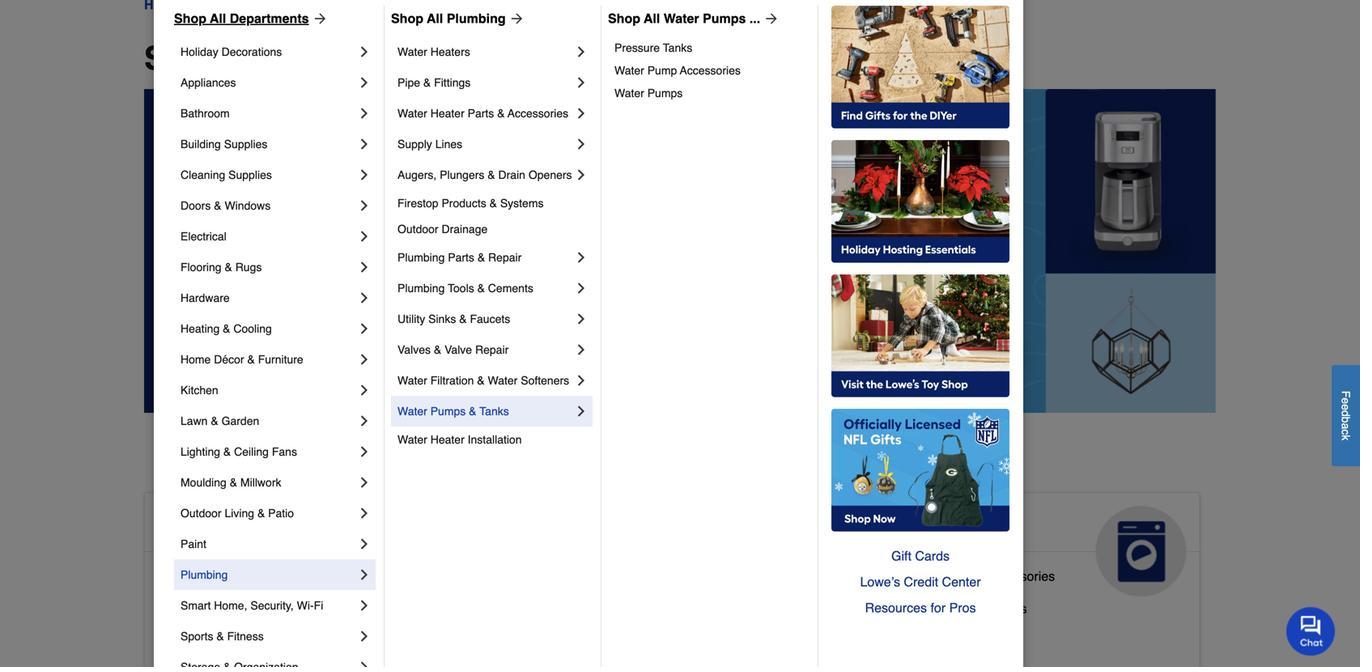 Task type: locate. For each thing, give the bounding box(es) containing it.
tanks up water pump accessories at top
[[663, 41, 692, 54]]

chevron right image for lawn & garden
[[356, 413, 372, 429]]

furniture inside "pet beds, houses, & furniture" link
[[642, 627, 694, 642]]

sports & fitness link
[[181, 621, 356, 652]]

chevron right image for holiday decorations
[[356, 44, 372, 60]]

chevron right image for water pumps & tanks
[[573, 403, 589, 419]]

tanks up the installation
[[480, 405, 509, 418]]

water pump accessories
[[615, 64, 741, 77]]

1 horizontal spatial outdoor
[[398, 223, 439, 236]]

& left valve
[[434, 343, 441, 356]]

outdoor for outdoor living & patio
[[181, 507, 222, 520]]

& right lawn
[[211, 415, 218, 428]]

tanks
[[663, 41, 692, 54], [480, 405, 509, 418]]

lighting & ceiling fans
[[181, 445, 297, 458]]

appliances up cards
[[879, 512, 1000, 538]]

0 vertical spatial accessories
[[680, 64, 741, 77]]

pumps down pump
[[648, 87, 683, 100]]

0 horizontal spatial accessories
[[508, 107, 568, 120]]

resources
[[865, 600, 927, 615]]

water for water heater installation
[[398, 433, 427, 446]]

1 vertical spatial furniture
[[642, 627, 694, 642]]

plumbing up smart
[[181, 568, 228, 581]]

2 shop from the left
[[391, 11, 423, 26]]

shop all departments
[[174, 11, 309, 26]]

water for water pumps
[[615, 87, 644, 100]]

doors & windows
[[181, 199, 271, 212]]

holiday hosting essentials. image
[[832, 140, 1010, 263]]

accessible bathroom link
[[158, 565, 280, 597]]

0 vertical spatial pumps
[[703, 11, 746, 26]]

1 vertical spatial home
[[283, 512, 346, 538]]

electrical
[[181, 230, 227, 243]]

water heater installation
[[398, 433, 522, 446]]

windows
[[225, 199, 271, 212]]

& down accessible bedroom link on the bottom left of the page
[[216, 630, 224, 643]]

home décor & furniture link
[[181, 344, 356, 375]]

& down outdoor drainage 'link'
[[478, 251, 485, 264]]

beverage
[[879, 601, 935, 616]]

water for water heater parts & accessories
[[398, 107, 427, 120]]

1 vertical spatial appliances link
[[866, 493, 1200, 597]]

valves
[[398, 343, 431, 356]]

accessible down moulding
[[158, 512, 276, 538]]

4 accessible from the top
[[158, 634, 220, 648]]

garden
[[222, 415, 259, 428]]

officially licensed n f l gifts. shop now. image
[[832, 409, 1010, 532]]

sinks
[[428, 313, 456, 325]]

pressure tanks
[[615, 41, 692, 54]]

animal
[[519, 512, 594, 538]]

plumbing up utility
[[398, 282, 445, 295]]

1 vertical spatial appliances
[[879, 512, 1000, 538]]

parts down pipe & fittings link at the left of page
[[468, 107, 494, 120]]

home
[[181, 353, 211, 366], [283, 512, 346, 538], [269, 634, 304, 648]]

accessible for accessible bedroom
[[158, 601, 220, 616]]

2 accessible from the top
[[158, 569, 220, 584]]

chevron right image for doors & windows
[[356, 198, 372, 214]]

outdoor down moulding
[[181, 507, 222, 520]]

firestop
[[398, 197, 439, 210]]

0 horizontal spatial arrow right image
[[506, 11, 525, 27]]

1 arrow right image from the left
[[506, 11, 525, 27]]

livestock supplies link
[[519, 591, 626, 623]]

appliances link down decorations
[[181, 67, 356, 98]]

2 heater from the top
[[431, 433, 465, 446]]

find gifts for the diyer. image
[[832, 6, 1010, 129]]

chevron right image
[[356, 44, 372, 60], [356, 74, 372, 91], [573, 74, 589, 91], [356, 105, 372, 121], [573, 105, 589, 121], [573, 249, 589, 266], [573, 280, 589, 296], [573, 403, 589, 419], [356, 413, 372, 429], [356, 444, 372, 460], [356, 474, 372, 491], [356, 505, 372, 521], [356, 567, 372, 583]]

plumbing link
[[181, 559, 356, 590]]

hardware link
[[181, 283, 356, 313]]

livestock supplies
[[519, 595, 626, 610]]

bathroom
[[181, 107, 230, 120], [223, 569, 280, 584]]

& right "animal"
[[601, 512, 617, 538]]

sports & fitness
[[181, 630, 264, 643]]

plumbing inside plumbing parts & repair link
[[398, 251, 445, 264]]

installation
[[468, 433, 522, 446]]

pet inside animal & pet care
[[623, 512, 658, 538]]

repair down faucets
[[475, 343, 509, 356]]

1 vertical spatial bathroom
[[223, 569, 280, 584]]

0 vertical spatial departments
[[230, 11, 309, 26]]

all up "holiday decorations"
[[210, 11, 226, 26]]

1 horizontal spatial tanks
[[663, 41, 692, 54]]

& right filtration
[[477, 374, 485, 387]]

tools
[[448, 282, 474, 295]]

lines
[[435, 138, 462, 151]]

heater for parts
[[431, 107, 465, 120]]

chillers
[[984, 601, 1027, 616]]

1 vertical spatial supplies
[[228, 168, 272, 181]]

water pumps
[[615, 87, 683, 100]]

0 vertical spatial parts
[[468, 107, 494, 120]]

accessible up smart
[[158, 569, 220, 584]]

water heater parts & accessories link
[[398, 98, 573, 129]]

& left ceiling
[[223, 445, 231, 458]]

shop up the water heaters
[[391, 11, 423, 26]]

plumbing
[[447, 11, 506, 26], [398, 251, 445, 264], [398, 282, 445, 295], [181, 568, 228, 581]]

0 vertical spatial supplies
[[224, 138, 268, 151]]

enjoy savings year-round. no matter what you're shopping for, find what you need at a great price. image
[[144, 89, 1216, 413]]

pumps left ...
[[703, 11, 746, 26]]

all up pressure tanks at the top of page
[[644, 11, 660, 26]]

2 vertical spatial home
[[269, 634, 304, 648]]

1 vertical spatial heater
[[431, 433, 465, 446]]

hardware
[[181, 291, 230, 304]]

plumbing inside shop all plumbing link
[[447, 11, 506, 26]]

& up water heater installation
[[469, 405, 477, 418]]

1 horizontal spatial appliances link
[[866, 493, 1200, 597]]

accessories
[[680, 64, 741, 77], [508, 107, 568, 120], [986, 569, 1055, 584]]

shop all plumbing link
[[391, 9, 525, 28]]

products
[[442, 197, 486, 210]]

supplies up 'houses,'
[[576, 595, 626, 610]]

0 vertical spatial tanks
[[663, 41, 692, 54]]

outdoor down firestop
[[398, 223, 439, 236]]

accessible bedroom link
[[158, 597, 276, 630]]

accessories up chillers
[[986, 569, 1055, 584]]

bathroom inside 'link'
[[223, 569, 280, 584]]

1 vertical spatial departments
[[283, 40, 481, 77]]

accessible down smart
[[158, 634, 220, 648]]

f e e d b a c k button
[[1332, 365, 1360, 466]]

all
[[210, 11, 226, 26], [427, 11, 443, 26], [644, 11, 660, 26], [233, 40, 274, 77]]

& left patio
[[257, 507, 265, 520]]

e up the d
[[1340, 398, 1353, 404]]

filtration
[[431, 374, 474, 387]]

2 arrow right image from the left
[[760, 11, 780, 27]]

chevron right image for water heater parts & accessories
[[573, 105, 589, 121]]

chevron right image for pipe & fittings
[[573, 74, 589, 91]]

pressure
[[615, 41, 660, 54]]

1 horizontal spatial furniture
[[642, 627, 694, 642]]

appliances image
[[1096, 506, 1187, 597]]

b
[[1340, 417, 1353, 423]]

2 vertical spatial parts
[[940, 569, 970, 584]]

arrow right image up water heaters link
[[506, 11, 525, 27]]

furniture inside home décor & furniture link
[[258, 353, 303, 366]]

& inside animal & pet care
[[601, 512, 617, 538]]

...
[[750, 11, 760, 26]]

0 vertical spatial home
[[181, 353, 211, 366]]

furniture right 'houses,'
[[642, 627, 694, 642]]

all for departments
[[210, 11, 226, 26]]

heater down water pumps & tanks
[[431, 433, 465, 446]]

shop up holiday
[[174, 11, 206, 26]]

paint link
[[181, 529, 356, 559]]

parts down "drainage" on the top
[[448, 251, 474, 264]]

chevron right image for flooring & rugs
[[356, 259, 372, 275]]

plumbing up water heaters link
[[447, 11, 506, 26]]

visit the lowe's toy shop. image
[[832, 274, 1010, 398]]

pumps for water pumps & tanks
[[431, 405, 466, 418]]

shop all water pumps ...
[[608, 11, 760, 26]]

pet
[[623, 512, 658, 538], [519, 627, 538, 642]]

chat invite button image
[[1287, 607, 1336, 656]]

3 shop from the left
[[608, 11, 640, 26]]

accessible for accessible entry & home
[[158, 634, 220, 648]]

pet beds, houses, & furniture link
[[519, 623, 694, 656]]

0 vertical spatial heater
[[431, 107, 465, 120]]

2 horizontal spatial pumps
[[703, 11, 746, 26]]

0 vertical spatial pet
[[623, 512, 658, 538]]

moulding
[[181, 476, 227, 489]]

repair for plumbing parts & repair
[[488, 251, 522, 264]]

bathroom up the building
[[181, 107, 230, 120]]

moulding & millwork
[[181, 476, 281, 489]]

shop for shop all water pumps ...
[[608, 11, 640, 26]]

all up the water heaters
[[427, 11, 443, 26]]

animal & pet care link
[[506, 493, 839, 597]]

1 vertical spatial parts
[[448, 251, 474, 264]]

chevron right image
[[573, 44, 589, 60], [356, 136, 372, 152], [573, 136, 589, 152], [356, 167, 372, 183], [573, 167, 589, 183], [356, 198, 372, 214], [356, 228, 372, 245], [356, 259, 372, 275], [356, 290, 372, 306], [573, 311, 589, 327], [356, 321, 372, 337], [573, 342, 589, 358], [356, 351, 372, 368], [573, 372, 589, 389], [356, 382, 372, 398], [356, 536, 372, 552], [356, 598, 372, 614], [356, 628, 372, 644], [356, 659, 372, 667]]

fi
[[314, 599, 323, 612]]

security,
[[250, 599, 294, 612]]

water
[[664, 11, 699, 26], [398, 45, 427, 58], [615, 64, 644, 77], [615, 87, 644, 100], [398, 107, 427, 120], [398, 374, 427, 387], [488, 374, 518, 387], [398, 405, 427, 418], [398, 433, 427, 446]]

chevron right image for lighting & ceiling fans
[[356, 444, 372, 460]]

arrow right image
[[506, 11, 525, 27], [760, 11, 780, 27]]

chevron right image for electrical
[[356, 228, 372, 245]]

2 vertical spatial supplies
[[576, 595, 626, 610]]

chevron right image for bathroom
[[356, 105, 372, 121]]

credit
[[904, 574, 938, 589]]

rugs
[[235, 261, 262, 274]]

0 vertical spatial repair
[[488, 251, 522, 264]]

k
[[1340, 435, 1353, 440]]

chevron right image for paint
[[356, 536, 372, 552]]

accessories down the pressure tanks link
[[680, 64, 741, 77]]

2 horizontal spatial shop
[[608, 11, 640, 26]]

& up supply lines link
[[497, 107, 505, 120]]

outdoor
[[398, 223, 439, 236], [181, 507, 222, 520]]

water heaters link
[[398, 36, 573, 67]]

0 horizontal spatial pet
[[519, 627, 538, 642]]

& right 'houses,'
[[630, 627, 638, 642]]

1 shop from the left
[[174, 11, 206, 26]]

& right doors
[[214, 199, 222, 212]]

accessible home image
[[375, 506, 465, 597]]

wi-
[[297, 599, 314, 612]]

plumbing inside 'plumbing' link
[[181, 568, 228, 581]]

0 horizontal spatial shop
[[174, 11, 206, 26]]

parts
[[468, 107, 494, 120], [448, 251, 474, 264], [940, 569, 970, 584]]

plumbing for plumbing
[[181, 568, 228, 581]]

& right sinks
[[459, 313, 467, 325]]

supplies for livestock supplies
[[576, 595, 626, 610]]

chevron right image for cleaning supplies
[[356, 167, 372, 183]]

3 accessible from the top
[[158, 601, 220, 616]]

accessories down pipe & fittings link at the left of page
[[508, 107, 568, 120]]

outdoor inside 'link'
[[398, 223, 439, 236]]

1 vertical spatial pumps
[[648, 87, 683, 100]]

parts down cards
[[940, 569, 970, 584]]

cleaning
[[181, 168, 225, 181]]

1 accessible from the top
[[158, 512, 276, 538]]

pumps up water heater installation
[[431, 405, 466, 418]]

appliances link up chillers
[[866, 493, 1200, 597]]

shop up pressure
[[608, 11, 640, 26]]

pumps
[[703, 11, 746, 26], [648, 87, 683, 100], [431, 405, 466, 418]]

0 horizontal spatial furniture
[[258, 353, 303, 366]]

holiday decorations
[[181, 45, 282, 58]]

1 heater from the top
[[431, 107, 465, 120]]

water filtration & water softeners link
[[398, 365, 573, 396]]

doors
[[181, 199, 211, 212]]

0 vertical spatial bathroom
[[181, 107, 230, 120]]

arrow right image up the pressure tanks link
[[760, 11, 780, 27]]

accessible up the sports
[[158, 601, 220, 616]]

2 vertical spatial pumps
[[431, 405, 466, 418]]

1 vertical spatial repair
[[475, 343, 509, 356]]

& left millwork
[[230, 476, 237, 489]]

repair down outdoor drainage 'link'
[[488, 251, 522, 264]]

ceiling
[[234, 445, 269, 458]]

1 horizontal spatial shop
[[391, 11, 423, 26]]

0 vertical spatial appliances link
[[181, 67, 356, 98]]

home,
[[214, 599, 247, 612]]

arrow right image inside shop all plumbing link
[[506, 11, 525, 27]]

outdoor living & patio link
[[181, 498, 356, 529]]

1 horizontal spatial pet
[[623, 512, 658, 538]]

0 vertical spatial furniture
[[258, 353, 303, 366]]

smart home, security, wi-fi link
[[181, 590, 356, 621]]

0 horizontal spatial outdoor
[[181, 507, 222, 520]]

0 vertical spatial outdoor
[[398, 223, 439, 236]]

1 horizontal spatial pumps
[[648, 87, 683, 100]]

water for water pump accessories
[[615, 64, 644, 77]]

e up b
[[1340, 404, 1353, 410]]

arrow right image inside shop all water pumps ... link
[[760, 11, 780, 27]]

e
[[1340, 398, 1353, 404], [1340, 404, 1353, 410]]

appliances link
[[181, 67, 356, 98], [866, 493, 1200, 597]]

appliances down holiday
[[181, 76, 236, 89]]

plumbing for plumbing parts & repair
[[398, 251, 445, 264]]

0 horizontal spatial pumps
[[431, 405, 466, 418]]

arrow right image
[[309, 11, 328, 27]]

& up wine
[[974, 569, 982, 584]]

2 horizontal spatial accessories
[[986, 569, 1055, 584]]

0 vertical spatial appliances
[[181, 76, 236, 89]]

accessible inside 'link'
[[158, 569, 220, 584]]

plumbing down outdoor drainage
[[398, 251, 445, 264]]

supplies up windows
[[228, 168, 272, 181]]

1 horizontal spatial arrow right image
[[760, 11, 780, 27]]

supplies up cleaning supplies
[[224, 138, 268, 151]]

heater up lines
[[431, 107, 465, 120]]

chevron right image for augers, plungers & drain openers
[[573, 167, 589, 183]]

cleaning supplies link
[[181, 160, 356, 190]]

furniture up kitchen link
[[258, 353, 303, 366]]

water heater parts & accessories
[[398, 107, 568, 120]]

water for water pumps & tanks
[[398, 405, 427, 418]]

pump
[[648, 64, 677, 77]]

accessible for accessible bathroom
[[158, 569, 220, 584]]

plumbing inside plumbing tools & cements link
[[398, 282, 445, 295]]

chevron right image for kitchen
[[356, 382, 372, 398]]

plumbing tools & cements link
[[398, 273, 573, 304]]

chevron right image for heating & cooling
[[356, 321, 372, 337]]

bathroom up smart home, security, wi-fi
[[223, 569, 280, 584]]

0 horizontal spatial appliances link
[[181, 67, 356, 98]]

0 horizontal spatial appliances
[[181, 76, 236, 89]]

& right 'décor'
[[247, 353, 255, 366]]

1 vertical spatial tanks
[[480, 405, 509, 418]]

1 vertical spatial outdoor
[[181, 507, 222, 520]]



Task type: describe. For each thing, give the bounding box(es) containing it.
1 e from the top
[[1340, 398, 1353, 404]]

beverage & wine chillers link
[[879, 597, 1027, 630]]

all down shop all departments link
[[233, 40, 274, 77]]

accessible bathroom
[[158, 569, 280, 584]]

utility
[[398, 313, 425, 325]]

lighting
[[181, 445, 220, 458]]

holiday decorations link
[[181, 36, 356, 67]]

& right tools
[[477, 282, 485, 295]]

heaters
[[431, 45, 470, 58]]

entry
[[223, 634, 254, 648]]

arrow right image for shop all water pumps ...
[[760, 11, 780, 27]]

& left "cooling"
[[223, 322, 230, 335]]

chevron right image for plumbing tools & cements
[[573, 280, 589, 296]]

shop all departments
[[144, 40, 481, 77]]

chevron right image for home décor & furniture
[[356, 351, 372, 368]]

accessible home link
[[145, 493, 478, 597]]

& left drain
[[488, 168, 495, 181]]

& right entry
[[257, 634, 266, 648]]

water pumps & tanks link
[[398, 396, 573, 427]]

resources for pros link
[[832, 595, 1010, 621]]

utility sinks & faucets link
[[398, 304, 573, 334]]

chevron right image for water filtration & water softeners
[[573, 372, 589, 389]]

chevron right image for smart home, security, wi-fi
[[356, 598, 372, 614]]

all for water
[[644, 11, 660, 26]]

care
[[519, 538, 569, 564]]

1 vertical spatial pet
[[519, 627, 538, 642]]

pros
[[949, 600, 976, 615]]

smart
[[181, 599, 211, 612]]

animal & pet care
[[519, 512, 658, 564]]

shop for shop all plumbing
[[391, 11, 423, 26]]

cards
[[915, 549, 950, 564]]

water pumps link
[[615, 82, 806, 104]]

pipe & fittings
[[398, 76, 471, 89]]

smart home, security, wi-fi
[[181, 599, 323, 612]]

accessible bedroom
[[158, 601, 276, 616]]

chevron right image for water heaters
[[573, 44, 589, 60]]

houses,
[[578, 627, 626, 642]]

appliance parts & accessories
[[879, 569, 1055, 584]]

bathroom link
[[181, 98, 356, 129]]

fittings
[[434, 76, 471, 89]]

chevron right image for utility sinks & faucets
[[573, 311, 589, 327]]

water pump accessories link
[[615, 59, 806, 82]]

millwork
[[240, 476, 281, 489]]

bedroom
[[223, 601, 276, 616]]

departments for shop all departments
[[283, 40, 481, 77]]

chevron right image for plumbing parts & repair
[[573, 249, 589, 266]]

valves & valve repair link
[[398, 334, 573, 365]]

parts for appliance
[[940, 569, 970, 584]]

lowe's credit center
[[860, 574, 981, 589]]

1 horizontal spatial appliances
[[879, 512, 1000, 538]]

resources for pros
[[865, 600, 976, 615]]

décor
[[214, 353, 244, 366]]

shop all plumbing
[[391, 11, 506, 26]]

plumbing for plumbing tools & cements
[[398, 282, 445, 295]]

plumbing tools & cements
[[398, 282, 533, 295]]

1 horizontal spatial accessories
[[680, 64, 741, 77]]

shop for shop all departments
[[174, 11, 206, 26]]

& left pros
[[938, 601, 947, 616]]

living
[[225, 507, 254, 520]]

heating & cooling
[[181, 322, 272, 335]]

outdoor for outdoor drainage
[[398, 223, 439, 236]]

augers, plungers & drain openers link
[[398, 160, 573, 190]]

water for water filtration & water softeners
[[398, 374, 427, 387]]

water heaters
[[398, 45, 470, 58]]

cements
[[488, 282, 533, 295]]

supplies for cleaning supplies
[[228, 168, 272, 181]]

supply
[[398, 138, 432, 151]]

heating
[[181, 322, 220, 335]]

chevron right image for plumbing
[[356, 567, 372, 583]]

& left rugs
[[225, 261, 232, 274]]

chevron right image for outdoor living & patio
[[356, 505, 372, 521]]

flooring & rugs
[[181, 261, 262, 274]]

chevron right image for sports & fitness
[[356, 628, 372, 644]]

pressure tanks link
[[615, 36, 806, 59]]

0 horizontal spatial tanks
[[480, 405, 509, 418]]

f e e d b a c k
[[1340, 391, 1353, 440]]

arrow right image for shop all plumbing
[[506, 11, 525, 27]]

& up outdoor drainage 'link'
[[490, 197, 497, 210]]

lighting & ceiling fans link
[[181, 436, 356, 467]]

all for plumbing
[[427, 11, 443, 26]]

accessible entry & home link
[[158, 630, 304, 662]]

sports
[[181, 630, 213, 643]]

chevron right image for building supplies
[[356, 136, 372, 152]]

chevron right image for supply lines
[[573, 136, 589, 152]]

repair for valves & valve repair
[[475, 343, 509, 356]]

center
[[942, 574, 981, 589]]

beds,
[[542, 627, 575, 642]]

augers, plungers & drain openers
[[398, 168, 572, 181]]

departments for shop all departments
[[230, 11, 309, 26]]

flooring & rugs link
[[181, 252, 356, 283]]

2 e from the top
[[1340, 404, 1353, 410]]

chevron right image for valves & valve repair
[[573, 342, 589, 358]]

building supplies
[[181, 138, 268, 151]]

supplies for building supplies
[[224, 138, 268, 151]]

lowe's
[[860, 574, 900, 589]]

1 vertical spatial accessories
[[508, 107, 568, 120]]

chevron right image for appliances
[[356, 74, 372, 91]]

outdoor drainage link
[[398, 216, 589, 242]]

fans
[[272, 445, 297, 458]]

parts for plumbing
[[448, 251, 474, 264]]

water for water heaters
[[398, 45, 427, 58]]

accessible home
[[158, 512, 346, 538]]

firestop products & systems
[[398, 197, 544, 210]]

chevron right image for moulding & millwork
[[356, 474, 372, 491]]

for
[[931, 600, 946, 615]]

plumbing parts & repair
[[398, 251, 522, 264]]

gift
[[891, 549, 912, 564]]

& right pipe
[[423, 76, 431, 89]]

& inside "link"
[[223, 445, 231, 458]]

lawn & garden link
[[181, 406, 356, 436]]

d
[[1340, 410, 1353, 417]]

valves & valve repair
[[398, 343, 509, 356]]

heater for installation
[[431, 433, 465, 446]]

doors & windows link
[[181, 190, 356, 221]]

decorations
[[222, 45, 282, 58]]

paint
[[181, 538, 206, 551]]

water heater installation link
[[398, 427, 589, 453]]

shop all departments link
[[174, 9, 328, 28]]

pumps for water pumps
[[648, 87, 683, 100]]

cooling
[[233, 322, 272, 335]]

appliance parts & accessories link
[[879, 565, 1055, 597]]

plumbing parts & repair link
[[398, 242, 573, 273]]

kitchen link
[[181, 375, 356, 406]]

lawn & garden
[[181, 415, 259, 428]]

2 vertical spatial accessories
[[986, 569, 1055, 584]]

chevron right image for hardware
[[356, 290, 372, 306]]

animal & pet care image
[[735, 506, 826, 597]]

patio
[[268, 507, 294, 520]]

accessible for accessible home
[[158, 512, 276, 538]]

valve
[[445, 343, 472, 356]]



Task type: vqa. For each thing, say whether or not it's contained in the screenshot.
asphalt corresponding to Asphalt Melters
no



